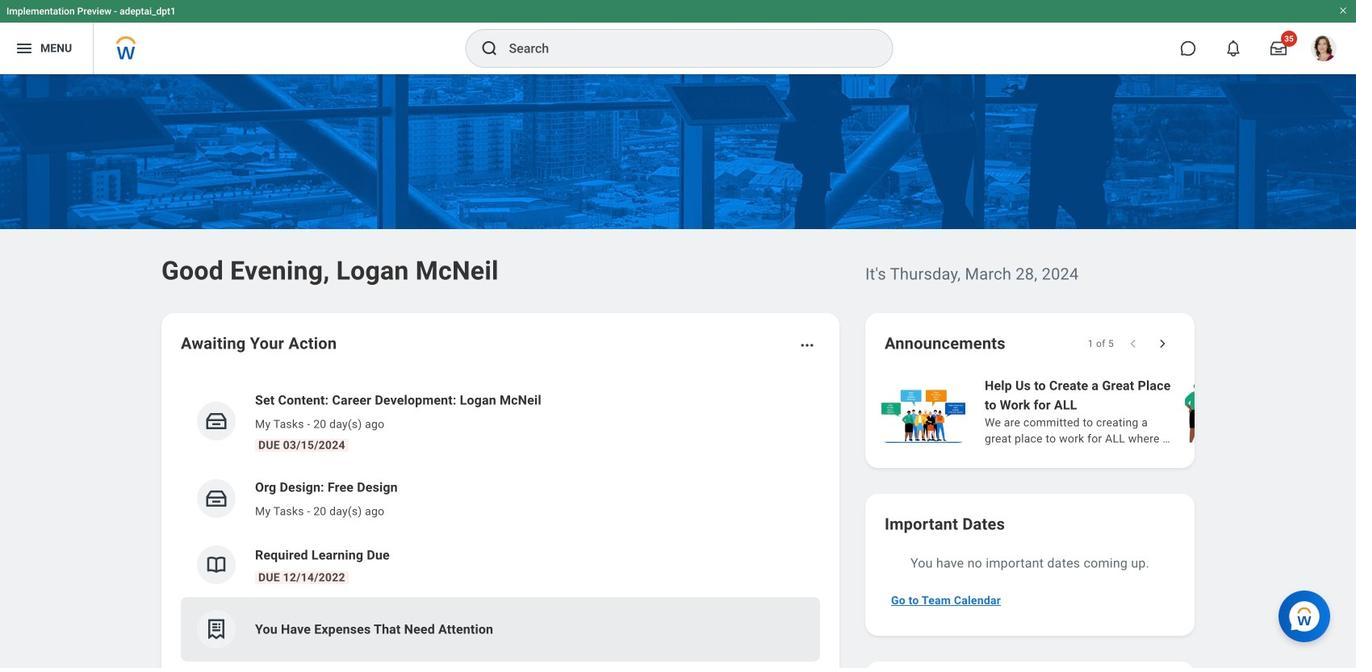 Task type: locate. For each thing, give the bounding box(es) containing it.
list
[[878, 375, 1356, 449], [181, 378, 820, 662]]

list item
[[181, 597, 820, 662]]

main content
[[0, 74, 1356, 668]]

banner
[[0, 0, 1356, 74]]

profile logan mcneil image
[[1311, 36, 1337, 65]]

notifications large image
[[1225, 40, 1241, 57]]

chevron left small image
[[1125, 336, 1141, 352]]

related actions image
[[799, 337, 815, 354]]

0 horizontal spatial list
[[181, 378, 820, 662]]

status
[[1088, 337, 1114, 350]]

chevron right small image
[[1154, 336, 1170, 352]]



Task type: describe. For each thing, give the bounding box(es) containing it.
inbox large image
[[1270, 40, 1287, 57]]

1 horizontal spatial list
[[878, 375, 1356, 449]]

dashboard expenses image
[[204, 617, 228, 642]]

inbox image
[[204, 487, 228, 511]]

Search Workday  search field
[[509, 31, 859, 66]]

book open image
[[204, 553, 228, 577]]

close environment banner image
[[1338, 6, 1348, 15]]

justify image
[[15, 39, 34, 58]]

search image
[[480, 39, 499, 58]]

inbox image
[[204, 409, 228, 433]]



Task type: vqa. For each thing, say whether or not it's contained in the screenshot.
banner
yes



